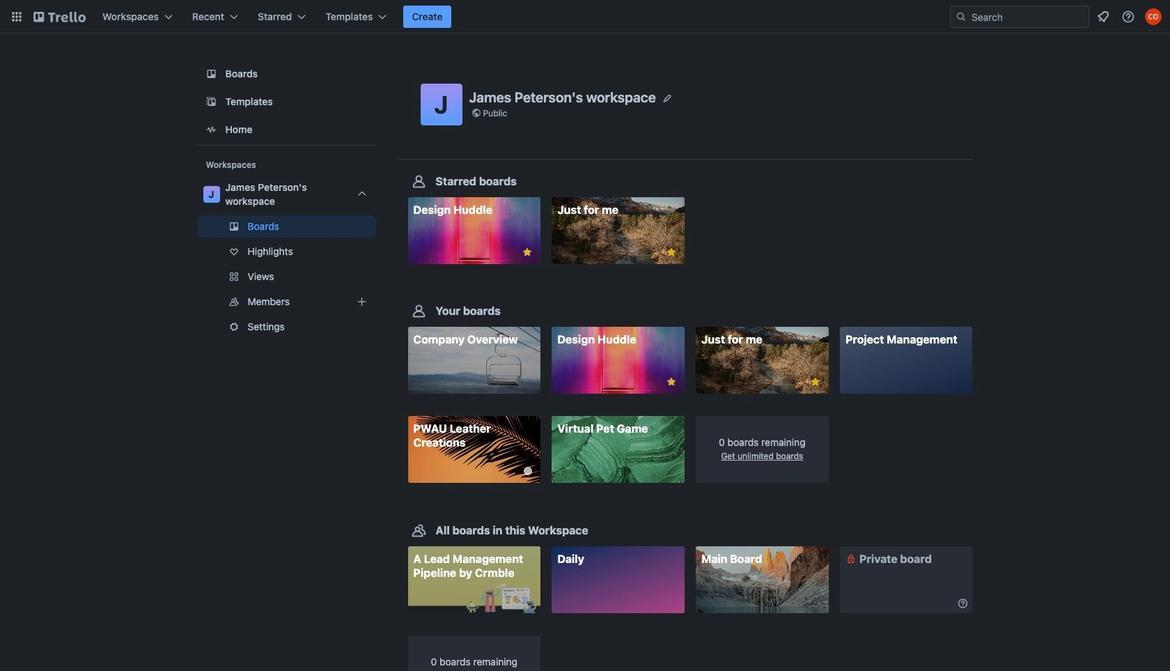 Task type: vqa. For each thing, say whether or not it's contained in the screenshot.
add icon
yes



Task type: describe. For each thing, give the bounding box(es) containing it.
home image
[[203, 121, 220, 138]]

add image
[[354, 293, 370, 310]]

open information menu image
[[1122, 10, 1136, 24]]

christina overa (christinaovera) image
[[1146, 8, 1163, 25]]

sm image
[[845, 552, 859, 566]]



Task type: locate. For each thing, give the bounding box(es) containing it.
there is new activity on this board. image
[[524, 467, 533, 476]]

board image
[[203, 66, 220, 82]]

click to unstar this board. it will be removed from your starred list. image
[[521, 246, 534, 259], [665, 246, 678, 259], [665, 376, 678, 388], [810, 376, 822, 388]]

Search field
[[967, 7, 1089, 26]]

back to home image
[[33, 6, 86, 28]]

template board image
[[203, 93, 220, 110]]

search image
[[956, 11, 967, 22]]

primary element
[[0, 0, 1171, 33]]

0 notifications image
[[1096, 8, 1112, 25]]

sm image
[[957, 596, 970, 610]]



